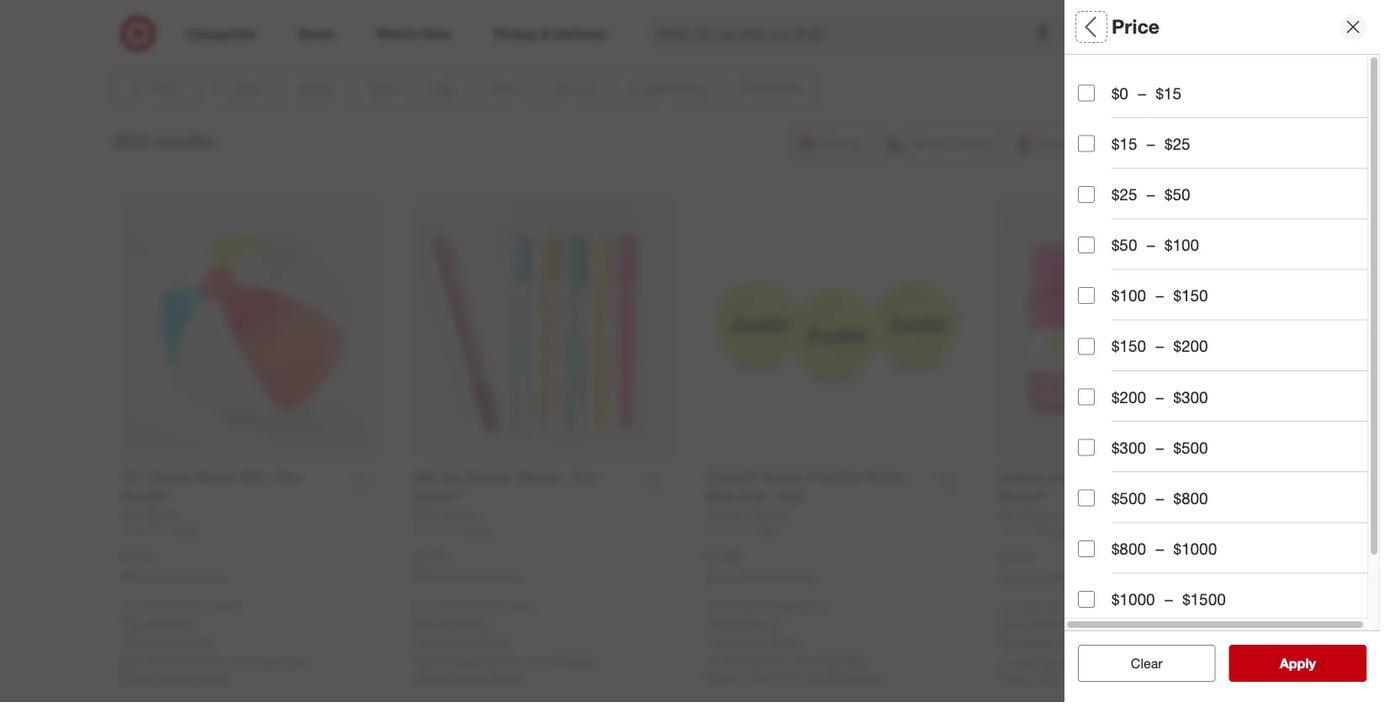 Task type: vqa. For each thing, say whether or not it's contained in the screenshot.
$4.00's purchased
yes



Task type: describe. For each thing, give the bounding box(es) containing it.
only for $5.00
[[414, 600, 434, 612]]

not for $1.50
[[121, 653, 140, 668]]

$800  –  $1000
[[1112, 539, 1217, 558]]

0 vertical spatial $100
[[1165, 235, 1200, 255]]

fpo/apo button
[[1078, 408, 1380, 467]]

price inside dialog
[[1112, 15, 1160, 38]]

exclusions for $4.00
[[1004, 634, 1060, 649]]

of
[[1196, 482, 1210, 502]]

1767
[[466, 523, 488, 536]]

exclusions apply. link for $1.99
[[711, 633, 802, 648]]

stock inside all filters dialog
[[1215, 482, 1254, 502]]

oakridge for $1.50
[[257, 653, 305, 668]]

orders for $1.50
[[211, 600, 241, 612]]

search button
[[1055, 15, 1095, 56]]

purchased for $1.99
[[736, 570, 784, 583]]

apply. for $1.50
[[185, 633, 216, 648]]

with for $4.00
[[1050, 600, 1068, 613]]

1 vertical spatial $15
[[1112, 134, 1138, 153]]

filters
[[1107, 15, 1159, 38]]

include out of stock
[[1112, 482, 1254, 502]]

hours for $1.99
[[788, 670, 817, 685]]

with for $5.00
[[464, 600, 483, 612]]

with for $1.99
[[757, 600, 775, 612]]

bike
[[1078, 147, 1101, 162]]

exclusions apply. link for $1.50
[[125, 633, 216, 648]]

free for $4.00
[[1000, 617, 1023, 631]]

at for $4.00
[[1045, 654, 1055, 669]]

guest rating
[[1078, 367, 1177, 386]]

clear button
[[1078, 645, 1216, 682]]

price inside button
[[1078, 249, 1118, 268]]

0 vertical spatial deals
[[1078, 66, 1121, 86]]

ships for $1.50
[[144, 600, 168, 612]]

0 vertical spatial $25
[[1165, 134, 1191, 153]]

see
[[1262, 655, 1287, 671]]

$1.50
[[121, 548, 154, 565]]

1 vertical spatial $25
[[1112, 185, 1138, 204]]

results for see results
[[1290, 655, 1334, 671]]

ships for $1.99
[[730, 600, 754, 612]]

when for $1.99
[[707, 570, 733, 583]]

available for $1.50
[[143, 653, 189, 668]]

$1.99
[[707, 548, 739, 565]]

brand
[[1078, 308, 1124, 327]]

$15  –  $25
[[1112, 134, 1191, 153]]

jose for $1.50
[[229, 653, 254, 668]]

$0  –  $15
[[1112, 83, 1182, 103]]

424
[[759, 523, 776, 536]]

0 vertical spatial $800
[[1174, 488, 1208, 508]]

free for $5.00
[[414, 616, 437, 630]]

$35 for $5.00
[[485, 600, 502, 612]]

when for $1.50
[[121, 570, 147, 583]]

guest
[[1078, 367, 1123, 386]]

at for $5.00
[[485, 653, 495, 668]]

$5.00 when purchased online
[[414, 548, 521, 583]]

san for $4.00
[[1058, 654, 1078, 669]]

1434
[[173, 523, 195, 536]]

include
[[1112, 482, 1164, 502]]

$15  –  $25 checkbox
[[1078, 135, 1095, 152]]

check for $1.50
[[121, 670, 155, 685]]

stock for $1.99
[[720, 653, 748, 668]]

out
[[1169, 482, 1192, 502]]

apply. for $5.00
[[477, 633, 509, 648]]

when for $4.00
[[1000, 571, 1026, 584]]

purchased for $1.50
[[150, 570, 198, 583]]

$35 for $1.50
[[192, 600, 209, 612]]

orders for $5.00
[[504, 600, 534, 612]]

ready for $4.00
[[1000, 671, 1033, 686]]

oakridge for $1.99
[[817, 653, 865, 668]]

stock for $4.00
[[1012, 654, 1041, 669]]

0 horizontal spatial $200
[[1112, 387, 1146, 406]]

only ships with $35 orders free shipping * * exclusions apply. in stock at  san jose oakridge ready within 2 hours with pickup for $1.99
[[707, 600, 881, 685]]

stores for $1.50
[[197, 670, 230, 685]]

in for $4.00
[[1000, 654, 1009, 669]]

check nearby stores button for $1.50
[[121, 669, 230, 686]]

within for $4.00
[[1036, 671, 1067, 686]]

purchased for $5.00
[[443, 570, 491, 583]]

$35 for $1.99
[[778, 600, 794, 612]]

all
[[1158, 655, 1171, 671]]

1 vertical spatial $1000
[[1112, 590, 1155, 609]]

deals cyber monday; all deals
[[1078, 66, 1208, 103]]

see results
[[1262, 655, 1334, 671]]

only ships with $35 orders free shipping * * exclusions apply. not available at san jose oakridge check nearby stores for $5.00
[[414, 600, 598, 685]]

$0  –  $15 checkbox
[[1078, 85, 1095, 101]]

0 vertical spatial $300
[[1174, 387, 1208, 406]]

$1.99 when purchased online
[[707, 548, 814, 583]]

$4.00 when purchased online
[[1000, 549, 1106, 584]]

clear all
[[1123, 655, 1171, 671]]

guest rating button
[[1078, 349, 1380, 408]]

rating
[[1128, 367, 1177, 386]]

san for $1.99
[[765, 653, 785, 668]]

$300  –  $500
[[1112, 438, 1208, 457]]

at for $1.99
[[752, 653, 762, 668]]

check for $5.00
[[414, 670, 448, 685]]

all filters
[[1078, 15, 1159, 38]]

online for $1.50
[[201, 570, 228, 583]]

apply. for $4.00
[[1063, 634, 1095, 649]]

exclusions apply. link for $4.00
[[1004, 634, 1095, 649]]

exclusions for $1.99
[[711, 633, 767, 648]]

624
[[114, 129, 147, 153]]

$35 for $4.00
[[1071, 600, 1087, 613]]

shipping for $4.00
[[1026, 617, 1071, 631]]

when for $5.00
[[414, 570, 440, 583]]

online for $1.99
[[787, 570, 814, 583]]

$0
[[1112, 83, 1129, 103]]

1334
[[1052, 524, 1074, 537]]

only for $1.50
[[121, 600, 141, 612]]

cyber
[[1078, 88, 1110, 103]]

helmets
[[1104, 147, 1148, 162]]

fpo/apo
[[1078, 426, 1151, 445]]

$800  –  $1000 checkbox
[[1078, 540, 1095, 557]]

ships for $4.00
[[1023, 600, 1047, 613]]

2 for $1.99
[[778, 670, 784, 685]]



Task type: locate. For each thing, give the bounding box(es) containing it.
$200 up rating
[[1174, 336, 1208, 356]]

exclusions down $1.99 when purchased online
[[711, 633, 767, 648]]

when down $4.00
[[1000, 571, 1026, 584]]

1 vertical spatial deals
[[1179, 88, 1208, 103]]

2 available from the left
[[436, 653, 482, 668]]

2 check from the left
[[414, 670, 448, 685]]

when inside $1.99 when purchased online
[[707, 570, 733, 583]]

price dialog
[[1065, 0, 1380, 702]]

$5.00
[[414, 548, 447, 565]]

pickup for $1.99
[[846, 670, 881, 685]]

0 horizontal spatial $150
[[1112, 336, 1146, 356]]

1 vertical spatial results
[[1290, 655, 1334, 671]]

apply. for $1.99
[[770, 633, 802, 648]]

$300
[[1174, 387, 1208, 406], [1112, 438, 1146, 457]]

clear all button
[[1078, 645, 1216, 682]]

oakridge for $5.00
[[550, 653, 598, 668]]

pickup
[[846, 670, 881, 685], [1139, 671, 1174, 686]]

monday;
[[1114, 88, 1159, 103]]

online for $5.00
[[494, 570, 521, 583]]

$25 right age
[[1112, 185, 1138, 204]]

clear for clear
[[1131, 655, 1163, 671]]

$100 up '$100  –  $150'
[[1165, 235, 1200, 255]]

apply. down $1.50 when purchased online
[[185, 633, 216, 648]]

results right 624
[[152, 129, 215, 153]]

online for $4.00
[[1079, 571, 1106, 584]]

when down the $5.00
[[414, 570, 440, 583]]

exclusions for $5.00
[[418, 633, 474, 648]]

$800 right the include
[[1174, 488, 1208, 508]]

purchased inside $1.50 when purchased online
[[150, 570, 198, 583]]

online
[[201, 570, 228, 583], [494, 570, 521, 583], [787, 570, 814, 583], [1079, 571, 1106, 584]]

deals
[[1078, 66, 1121, 86], [1179, 88, 1208, 103]]

1 vertical spatial $300
[[1112, 438, 1146, 457]]

ships for $5.00
[[437, 600, 461, 612]]

1 vertical spatial all
[[1163, 88, 1176, 103]]

apply.
[[185, 633, 216, 648], [477, 633, 509, 648], [770, 633, 802, 648], [1063, 634, 1095, 649]]

1 horizontal spatial $100
[[1165, 235, 1200, 255]]

age button
[[1078, 173, 1380, 231]]

see results button
[[1229, 645, 1367, 682]]

1 check nearby stores button from the left
[[121, 669, 230, 686]]

jose for $1.99
[[789, 653, 814, 668]]

free for $1.99
[[707, 616, 730, 630]]

hours for $4.00
[[1080, 671, 1110, 686]]

apply. down $1000  –  $1500 'option' on the right bottom of the page
[[1063, 634, 1095, 649]]

apply button
[[1229, 645, 1367, 682]]

jose
[[229, 653, 254, 668], [522, 653, 547, 668], [789, 653, 814, 668], [1082, 654, 1107, 669]]

apply
[[1280, 655, 1316, 671]]

when inside $1.50 when purchased online
[[121, 570, 147, 583]]

clear
[[1123, 655, 1155, 671], [1131, 655, 1163, 671]]

orders
[[211, 600, 241, 612], [504, 600, 534, 612], [797, 600, 826, 612], [1090, 600, 1119, 613]]

$1500
[[1183, 590, 1226, 609]]

$500 up include out of stock
[[1174, 438, 1208, 457]]

$50  –  $100 checkbox
[[1078, 237, 1095, 253]]

1 horizontal spatial hours
[[1080, 671, 1110, 686]]

1 horizontal spatial stock
[[1012, 654, 1041, 669]]

free for $1.50
[[121, 616, 144, 630]]

$100 up brand
[[1112, 286, 1146, 305]]

free down the $5.00
[[414, 616, 437, 630]]

$35 down the $4.00 when purchased online at the bottom right of page
[[1071, 600, 1087, 613]]

orders down $1.99 when purchased online
[[797, 600, 826, 612]]

check nearby stores button
[[121, 669, 230, 686], [414, 669, 523, 686]]

$4.00
[[1000, 549, 1032, 565]]

$25  –  $50 checkbox
[[1078, 186, 1095, 203]]

$1.50 when purchased online
[[121, 548, 228, 583]]

purchased down the $5.00
[[443, 570, 491, 583]]

oakridge for $4.00
[[1110, 654, 1158, 669]]

shipping for $5.00
[[440, 616, 485, 630]]

1 horizontal spatial check nearby stores button
[[414, 669, 523, 686]]

ships down $1.50 when purchased online
[[144, 600, 168, 612]]

1 horizontal spatial $300
[[1174, 387, 1208, 406]]

shipping down the $4.00 when purchased online at the bottom right of page
[[1026, 617, 1071, 631]]

1 horizontal spatial within
[[1036, 671, 1067, 686]]

exclusions apply. link down $1.99 when purchased online
[[711, 633, 802, 648]]

0 horizontal spatial nearby
[[158, 670, 194, 685]]

1 horizontal spatial all
[[1163, 88, 1176, 103]]

jose for $4.00
[[1082, 654, 1107, 669]]

1 vertical spatial $150
[[1112, 336, 1146, 356]]

check nearby stores button for $5.00
[[414, 669, 523, 686]]

1 vertical spatial $200
[[1112, 387, 1146, 406]]

0 horizontal spatial $1000
[[1112, 590, 1155, 609]]

1 horizontal spatial ready
[[1000, 671, 1033, 686]]

age
[[1078, 184, 1108, 203]]

available for $5.00
[[436, 653, 482, 668]]

1 horizontal spatial only ships with $35 orders free shipping * * exclusions apply. not available at san jose oakridge check nearby stores
[[414, 600, 598, 685]]

free
[[121, 616, 144, 630], [414, 616, 437, 630], [707, 616, 730, 630], [1000, 617, 1023, 631]]

type bike helmets
[[1078, 125, 1148, 162]]

1 horizontal spatial $25
[[1165, 134, 1191, 153]]

clear for clear all
[[1123, 655, 1155, 671]]

only down the $5.00
[[414, 600, 434, 612]]

1434 link
[[121, 522, 380, 537]]

online up $1000  –  $1500 'option' on the right bottom of the page
[[1079, 571, 1106, 584]]

1 horizontal spatial available
[[436, 653, 482, 668]]

1 available from the left
[[143, 653, 189, 668]]

within
[[743, 670, 774, 685], [1036, 671, 1067, 686]]

shipping down $1.99 when purchased online
[[733, 616, 778, 630]]

0 horizontal spatial stores
[[197, 670, 230, 685]]

$15
[[1156, 83, 1182, 103], [1112, 134, 1138, 153]]

$150
[[1174, 286, 1208, 305], [1112, 336, 1146, 356]]

1 horizontal spatial results
[[1290, 655, 1334, 671]]

$35 down $1.99 when purchased online
[[778, 600, 794, 612]]

1 horizontal spatial only ships with $35 orders free shipping * * exclusions apply. in stock at  san jose oakridge ready within 2 hours with pickup
[[1000, 600, 1174, 686]]

424 link
[[707, 522, 966, 537]]

2 not from the left
[[414, 653, 433, 668]]

with
[[171, 600, 190, 612], [464, 600, 483, 612], [757, 600, 775, 612], [1050, 600, 1068, 613], [821, 670, 842, 685], [1113, 671, 1135, 686]]

0 horizontal spatial $100
[[1112, 286, 1146, 305]]

0 vertical spatial $1000
[[1174, 539, 1217, 558]]

when down $1.50
[[121, 570, 147, 583]]

$800 down 1334 'link'
[[1112, 539, 1146, 558]]

$15 right the $0
[[1156, 83, 1182, 103]]

shipping for $1.50
[[147, 616, 192, 630]]

1 not from the left
[[121, 653, 140, 668]]

0 vertical spatial $200
[[1174, 336, 1208, 356]]

0 vertical spatial all
[[1078, 15, 1102, 38]]

only ships with $35 orders free shipping * * exclusions apply. not available at san jose oakridge check nearby stores for $1.50
[[121, 600, 305, 685]]

What can we help you find? suggestions appear below search field
[[647, 15, 1066, 52]]

price up deals cyber monday; all deals at the right top of page
[[1112, 15, 1160, 38]]

$150  –  $200
[[1112, 336, 1208, 356]]

only ships with $35 orders free shipping * * exclusions apply. in stock at  san jose oakridge ready within 2 hours with pickup
[[707, 600, 881, 685], [1000, 600, 1174, 686]]

only ships with $35 orders free shipping * * exclusions apply. not available at san jose oakridge check nearby stores
[[121, 600, 305, 685], [414, 600, 598, 685]]

clear left all
[[1123, 655, 1155, 671]]

1 horizontal spatial deals
[[1179, 88, 1208, 103]]

exclusions apply. link down $5.00 when purchased online
[[418, 633, 509, 648]]

only
[[121, 600, 141, 612], [414, 600, 434, 612], [707, 600, 727, 612], [1000, 600, 1020, 613]]

1 vertical spatial $50
[[1112, 235, 1138, 255]]

0 horizontal spatial check nearby stores button
[[121, 669, 230, 686]]

1 only ships with $35 orders free shipping * * exclusions apply. not available at san jose oakridge check nearby stores from the left
[[121, 600, 305, 685]]

exclusions apply. link down $1000  –  $1500 'option' on the right bottom of the page
[[1004, 634, 1095, 649]]

0 horizontal spatial hours
[[788, 670, 817, 685]]

in for $1.99
[[707, 653, 716, 668]]

when inside the $4.00 when purchased online
[[1000, 571, 1026, 584]]

within for $1.99
[[743, 670, 774, 685]]

$100  –  $150 checkbox
[[1078, 287, 1095, 304]]

results for 624 results
[[152, 129, 215, 153]]

advertisement region
[[185, 0, 1195, 39]]

1 nearby from the left
[[158, 670, 194, 685]]

0 horizontal spatial within
[[743, 670, 774, 685]]

1 vertical spatial $800
[[1112, 539, 1146, 558]]

purchased
[[150, 570, 198, 583], [443, 570, 491, 583], [736, 570, 784, 583], [1029, 571, 1077, 584]]

not for $5.00
[[414, 653, 433, 668]]

1 horizontal spatial pickup
[[1139, 671, 1174, 686]]

orders down $800  –  $1000 option
[[1090, 600, 1119, 613]]

purchased down $1.50
[[150, 570, 198, 583]]

ready for $1.99
[[707, 670, 740, 685]]

$150 up guest rating
[[1112, 336, 1146, 356]]

1 horizontal spatial $50
[[1165, 185, 1191, 204]]

apply. down $5.00 when purchased online
[[477, 633, 509, 648]]

1 horizontal spatial $500
[[1174, 438, 1208, 457]]

0 horizontal spatial in
[[707, 653, 716, 668]]

only ships with $35 orders free shipping * * exclusions apply. in stock at  san jose oakridge ready within 2 hours with pickup for $4.00
[[1000, 600, 1174, 686]]

only for $1.99
[[707, 600, 727, 612]]

*
[[192, 616, 197, 630], [485, 616, 489, 630], [778, 616, 782, 630], [1071, 617, 1075, 631], [121, 633, 125, 648], [414, 633, 418, 648], [707, 633, 711, 648], [1000, 634, 1004, 649]]

1334 link
[[1000, 523, 1260, 538]]

$150  –  $200 checkbox
[[1078, 338, 1095, 355]]

0 horizontal spatial $500
[[1112, 488, 1146, 508]]

when inside $5.00 when purchased online
[[414, 570, 440, 583]]

free down $1.99
[[707, 616, 730, 630]]

clear inside button
[[1123, 655, 1155, 671]]

$50  –  $100
[[1112, 235, 1200, 255]]

$500  –  $800
[[1112, 488, 1208, 508]]

pickup for $4.00
[[1139, 671, 1174, 686]]

exclusions
[[125, 633, 181, 648], [418, 633, 474, 648], [711, 633, 767, 648], [1004, 634, 1060, 649]]

ships down $1.99 when purchased online
[[730, 600, 754, 612]]

$1000 up $1500
[[1174, 539, 1217, 558]]

$100  –  $150
[[1112, 286, 1208, 305]]

all left the filters
[[1078, 15, 1102, 38]]

shipping for $1.99
[[733, 616, 778, 630]]

0 horizontal spatial pickup
[[846, 670, 881, 685]]

0 horizontal spatial only ships with $35 orders free shipping * * exclusions apply. in stock at  san jose oakridge ready within 2 hours with pickup
[[707, 600, 881, 685]]

624 results
[[114, 129, 215, 153]]

1 vertical spatial price
[[1078, 249, 1118, 268]]

only down $4.00
[[1000, 600, 1020, 613]]

stock
[[1215, 482, 1254, 502], [720, 653, 748, 668], [1012, 654, 1041, 669]]

jose for $5.00
[[522, 653, 547, 668]]

stores for $5.00
[[490, 670, 523, 685]]

0 horizontal spatial $300
[[1112, 438, 1146, 457]]

1 horizontal spatial $200
[[1174, 336, 1208, 356]]

2 only ships with $35 orders free shipping * * exclusions apply. not available at san jose oakridge check nearby stores from the left
[[414, 600, 598, 685]]

$500 up 1334 'link'
[[1112, 488, 1146, 508]]

1767 link
[[414, 522, 673, 537]]

2
[[778, 670, 784, 685], [1071, 671, 1077, 686]]

0 horizontal spatial deals
[[1078, 66, 1121, 86]]

purchased for $4.00
[[1029, 571, 1077, 584]]

with for $1.50
[[171, 600, 190, 612]]

shipping down $5.00 when purchased online
[[440, 616, 485, 630]]

all inside deals cyber monday; all deals
[[1163, 88, 1176, 103]]

$50 up $50  –  $100
[[1165, 185, 1191, 204]]

1 clear from the left
[[1123, 655, 1155, 671]]

1 horizontal spatial $800
[[1174, 488, 1208, 508]]

clear inside button
[[1131, 655, 1163, 671]]

exclusions apply. link for $5.00
[[418, 633, 509, 648]]

$35 down $1.50 when purchased online
[[192, 600, 209, 612]]

0 horizontal spatial available
[[143, 653, 189, 668]]

exclusions down $5.00 when purchased online
[[418, 633, 474, 648]]

$300 right $300  –  $500 option on the right of the page
[[1112, 438, 1146, 457]]

$300 down rating
[[1174, 387, 1208, 406]]

orders for $4.00
[[1090, 600, 1119, 613]]

0 horizontal spatial ready
[[707, 670, 740, 685]]

online inside $1.99 when purchased online
[[787, 570, 814, 583]]

nearby for $5.00
[[451, 670, 487, 685]]

$200  –  $300
[[1112, 387, 1208, 406]]

purchased down $1.99
[[736, 570, 784, 583]]

$35
[[192, 600, 209, 612], [485, 600, 502, 612], [778, 600, 794, 612], [1071, 600, 1087, 613]]

deals up cyber
[[1078, 66, 1121, 86]]

all filters dialog
[[1065, 0, 1380, 702]]

apply. down $1.99 when purchased online
[[770, 633, 802, 648]]

0 vertical spatial $15
[[1156, 83, 1182, 103]]

$50 right $50  –  $100 option
[[1112, 235, 1138, 255]]

2 clear from the left
[[1131, 655, 1163, 671]]

1 horizontal spatial check
[[414, 670, 448, 685]]

1 check from the left
[[121, 670, 155, 685]]

0 horizontal spatial only ships with $35 orders free shipping * * exclusions apply. not available at san jose oakridge check nearby stores
[[121, 600, 305, 685]]

online down 424 'link'
[[787, 570, 814, 583]]

purchased inside $1.99 when purchased online
[[736, 570, 784, 583]]

only for $4.00
[[1000, 600, 1020, 613]]

purchased down $4.00
[[1029, 571, 1077, 584]]

exclusions apply. link
[[125, 633, 216, 648], [418, 633, 509, 648], [711, 633, 802, 648], [1004, 634, 1095, 649]]

0 vertical spatial results
[[152, 129, 215, 153]]

2 nearby from the left
[[451, 670, 487, 685]]

nearby
[[158, 670, 194, 685], [451, 670, 487, 685]]

online inside the $4.00 when purchased online
[[1079, 571, 1106, 584]]

online inside $1.50 when purchased online
[[201, 570, 228, 583]]

$15 right bike
[[1112, 134, 1138, 153]]

search
[[1055, 27, 1095, 43]]

2 horizontal spatial stock
[[1215, 482, 1254, 502]]

orders down $5.00 when purchased online
[[504, 600, 534, 612]]

ships down $5.00 when purchased online
[[437, 600, 461, 612]]

0 horizontal spatial results
[[152, 129, 215, 153]]

0 horizontal spatial all
[[1078, 15, 1102, 38]]

1 horizontal spatial nearby
[[451, 670, 487, 685]]

0 horizontal spatial not
[[121, 653, 140, 668]]

free down $4.00
[[1000, 617, 1023, 631]]

at for $1.50
[[192, 653, 202, 668]]

$1000
[[1174, 539, 1217, 558], [1112, 590, 1155, 609]]

results inside 'button'
[[1290, 655, 1334, 671]]

when down $1.99
[[707, 570, 733, 583]]

1 horizontal spatial in
[[1000, 654, 1009, 669]]

0 horizontal spatial check
[[121, 670, 155, 685]]

1 horizontal spatial 2
[[1071, 671, 1077, 686]]

all right monday;
[[1163, 88, 1176, 103]]

nearby for $1.50
[[158, 670, 194, 685]]

$300  –  $500 checkbox
[[1078, 439, 1095, 456]]

1 horizontal spatial $150
[[1174, 286, 1208, 305]]

0 horizontal spatial 2
[[778, 670, 784, 685]]

$200
[[1174, 336, 1208, 356], [1112, 387, 1146, 406]]

0 horizontal spatial $25
[[1112, 185, 1138, 204]]

$25 right the helmets on the right top of page
[[1165, 134, 1191, 153]]

2 check nearby stores button from the left
[[414, 669, 523, 686]]

free down $1.50
[[121, 616, 144, 630]]

$150 up $150  –  $200
[[1174, 286, 1208, 305]]

san for $1.50
[[205, 653, 226, 668]]

purchased inside $5.00 when purchased online
[[443, 570, 491, 583]]

san for $5.00
[[498, 653, 519, 668]]

2 stores from the left
[[490, 670, 523, 685]]

0 vertical spatial price
[[1112, 15, 1160, 38]]

0 horizontal spatial $800
[[1112, 539, 1146, 558]]

1 vertical spatial $500
[[1112, 488, 1146, 508]]

type
[[1078, 125, 1114, 144]]

$500  –  $800 checkbox
[[1078, 490, 1095, 506]]

$25  –  $50
[[1112, 185, 1191, 204]]

exclusions down the $4.00 when purchased online at the bottom right of page
[[1004, 634, 1060, 649]]

clear down $1000  –  $1500 on the bottom right of page
[[1131, 655, 1163, 671]]

0 horizontal spatial $50
[[1112, 235, 1138, 255]]

only down $1.99
[[707, 600, 727, 612]]

exclusions for $1.50
[[125, 633, 181, 648]]

hours
[[788, 670, 817, 685], [1080, 671, 1110, 686]]

ships
[[144, 600, 168, 612], [437, 600, 461, 612], [730, 600, 754, 612], [1023, 600, 1047, 613]]

price button
[[1078, 231, 1380, 290]]

oakridge
[[257, 653, 305, 668], [550, 653, 598, 668], [817, 653, 865, 668], [1110, 654, 1158, 669]]

purchased inside the $4.00 when purchased online
[[1029, 571, 1077, 584]]

online down 1767 link
[[494, 570, 521, 583]]

$35 down $5.00 when purchased online
[[485, 600, 502, 612]]

results right see
[[1290, 655, 1334, 671]]

$1000 right $1000  –  $1500 'option' on the right bottom of the page
[[1112, 590, 1155, 609]]

1 stores from the left
[[197, 670, 230, 685]]

1 horizontal spatial not
[[414, 653, 433, 668]]

stores
[[197, 670, 230, 685], [490, 670, 523, 685]]

all
[[1078, 15, 1102, 38], [1163, 88, 1176, 103]]

deals right monday;
[[1179, 88, 1208, 103]]

only down $1.50
[[121, 600, 141, 612]]

$1000  –  $1500 checkbox
[[1078, 591, 1095, 608]]

1 horizontal spatial $15
[[1156, 83, 1182, 103]]

ships down the $4.00 when purchased online at the bottom right of page
[[1023, 600, 1047, 613]]

online inside $5.00 when purchased online
[[494, 570, 521, 583]]

shipping down $1.50 when purchased online
[[147, 616, 192, 630]]

brand button
[[1078, 290, 1380, 349]]

1 vertical spatial $100
[[1112, 286, 1146, 305]]

1 horizontal spatial $1000
[[1174, 539, 1217, 558]]

results
[[152, 129, 215, 153], [1290, 655, 1334, 671]]

when
[[121, 570, 147, 583], [414, 570, 440, 583], [707, 570, 733, 583], [1000, 571, 1026, 584]]

exclusions down $1.50 when purchased online
[[125, 633, 181, 648]]

$500
[[1174, 438, 1208, 457], [1112, 488, 1146, 508]]

not
[[121, 653, 140, 668], [414, 653, 433, 668]]

online down 1434 link
[[201, 570, 228, 583]]

0 vertical spatial $500
[[1174, 438, 1208, 457]]

1 horizontal spatial stores
[[490, 670, 523, 685]]

$200 down guest rating
[[1112, 387, 1146, 406]]

orders for $1.99
[[797, 600, 826, 612]]

price up $100  –  $150 option
[[1078, 249, 1118, 268]]

0 horizontal spatial $15
[[1112, 134, 1138, 153]]

shipping
[[147, 616, 192, 630], [440, 616, 485, 630], [733, 616, 778, 630], [1026, 617, 1071, 631]]

$50
[[1165, 185, 1191, 204], [1112, 235, 1138, 255]]

$1000  –  $1500
[[1112, 590, 1226, 609]]

Include out of stock checkbox
[[1078, 484, 1095, 500]]

2 for $4.00
[[1071, 671, 1077, 686]]

san
[[205, 653, 226, 668], [498, 653, 519, 668], [765, 653, 785, 668], [1058, 654, 1078, 669]]

0 vertical spatial $150
[[1174, 286, 1208, 305]]

0 horizontal spatial stock
[[720, 653, 748, 668]]

0 vertical spatial $50
[[1165, 185, 1191, 204]]

exclusions apply. link down $1.50 when purchased online
[[125, 633, 216, 648]]

orders down $1.50 when purchased online
[[211, 600, 241, 612]]

$200  –  $300 checkbox
[[1078, 388, 1095, 405]]

at
[[192, 653, 202, 668], [485, 653, 495, 668], [752, 653, 762, 668], [1045, 654, 1055, 669]]

price
[[1112, 15, 1160, 38], [1078, 249, 1118, 268]]



